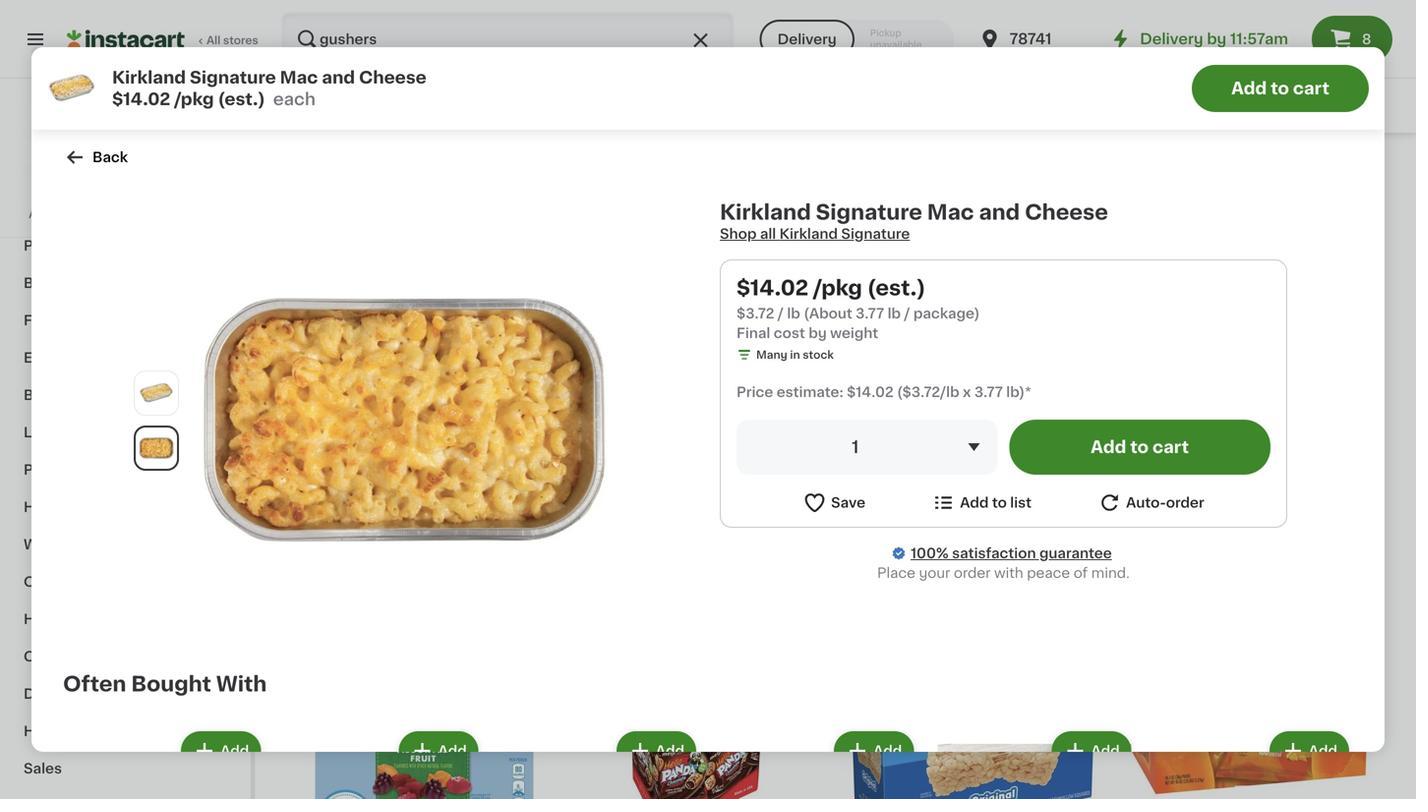 Task type: describe. For each thing, give the bounding box(es) containing it.
back button
[[63, 146, 128, 169]]

pets link
[[12, 227, 239, 265]]

cleaning & laundry
[[24, 650, 164, 664]]

laundry
[[105, 650, 164, 664]]

add inside button
[[960, 496, 989, 510]]

weight
[[830, 327, 879, 340]]

6 add button from the left
[[1272, 734, 1348, 769]]

electronics
[[24, 351, 104, 365]]

list
[[1010, 496, 1032, 510]]

& for deli
[[55, 688, 66, 701]]

delivery for delivery
[[778, 32, 837, 46]]

& for snacks
[[78, 202, 90, 215]]

wine link
[[12, 526, 239, 564]]

to inside button
[[992, 496, 1007, 510]]

often
[[63, 674, 126, 695]]

2 variety from the left
[[570, 477, 618, 490]]

28
[[1153, 408, 1167, 419]]

snacks
[[24, 202, 75, 215]]

price estimate: $14.02 ($3.72/lb x 3.77 lb)*
[[737, 386, 1032, 399]]

save
[[831, 496, 866, 510]]

$14.02 inside $14.02 /pkg (est.) $3.72 / lb (about 3.77 lb / package) final cost by weight
[[737, 278, 809, 299]]

seafood
[[78, 164, 138, 178]]

sales link
[[12, 751, 239, 788]]

2 best from the left
[[575, 387, 597, 395]]

costco logo image
[[107, 102, 144, 140]]

1 variety from the left
[[295, 477, 343, 490]]

paper goods
[[24, 463, 116, 477]]

mind.
[[1092, 567, 1130, 580]]

add costco membership to save
[[29, 209, 210, 220]]

prepared meals kirkland signature kirkland signature mac and cheese unknown image
[[200, 216, 609, 626]]

other goods link
[[12, 564, 239, 601]]

nsored
[[1339, 7, 1377, 18]]

8
[[1362, 32, 1372, 46]]

(est.) inside $14.02 /pkg (est.) $3.72 / lb (about 3.77 lb / package) final cost by weight
[[867, 278, 926, 299]]

household link
[[12, 78, 239, 115]]

kirkland
[[780, 227, 838, 241]]

4 add button from the left
[[836, 734, 912, 769]]

2 $ from the left
[[573, 408, 581, 419]]

1 horizontal spatial 3.77
[[975, 386, 1003, 399]]

save
[[185, 209, 210, 220]]

1 $ from the left
[[299, 408, 306, 419]]

canned goods link
[[1272, 86, 1413, 125]]

to inside 'link'
[[170, 209, 182, 220]]

save button
[[803, 491, 866, 515]]

1 best seller from the left
[[301, 387, 350, 395]]

1 flavored from the left
[[426, 457, 485, 471]]

canned goods
[[1302, 99, 1403, 113]]

seller inside product group
[[873, 387, 899, 395]]

0.75
[[871, 496, 894, 507]]

all
[[207, 35, 221, 46]]

other goods
[[24, 575, 115, 589]]

/pkg inside $14.02 /pkg (est.) $3.72 / lb (about 3.77 lb / package) final cost by weight
[[814, 278, 863, 299]]

with
[[216, 674, 267, 695]]

2 add button from the left
[[401, 734, 477, 769]]

($3.72/lb
[[897, 386, 960, 399]]

add to cart for add to cart button to the bottom
[[1091, 439, 1189, 456]]

1 vertical spatial add to cart button
[[1010, 420, 1271, 475]]

stores
[[223, 35, 258, 46]]

paper goods link
[[12, 451, 239, 489]]

add to list
[[960, 496, 1032, 510]]

1 horizontal spatial costco
[[100, 147, 151, 160]]

results for "gushers"
[[295, 85, 527, 105]]

2 gluten- from the left
[[572, 439, 614, 450]]

signature for kirkland signature mac and cheese shop all kirkland signature
[[816, 202, 923, 223]]

your
[[919, 567, 951, 580]]

deli & dairy link
[[12, 676, 239, 713]]

snacks & candy link
[[12, 190, 239, 227]]

& for health
[[74, 501, 86, 514]]

product group containing 21
[[844, 138, 1103, 533]]

cart for add to cart button to the bottom
[[1153, 439, 1189, 456]]

delivery button
[[760, 20, 855, 59]]

enlarge prepared meals kirkland signature kirkland signature mac and cheese hero (opens in a new tab) image
[[139, 376, 174, 411]]

liquor link
[[12, 414, 239, 451]]

$14.02 inside the kirkland signature mac and cheese $14.02 /pkg (est.) each
[[112, 91, 170, 108]]

deli & dairy
[[24, 688, 108, 701]]

count
[[1330, 433, 1370, 447]]

2 pack, from the left
[[621, 477, 658, 490]]

baking and cooking link
[[1071, 86, 1249, 125]]

cooking
[[1182, 99, 1239, 113]]

hard beverages
[[24, 613, 137, 627]]

cheese for kirkland signature mac and cheese shop all kirkland signature
[[1025, 202, 1108, 223]]

78741
[[1010, 32, 1052, 46]]

& for meat
[[63, 164, 75, 178]]

results
[[295, 85, 377, 105]]

& for cleaning
[[90, 650, 102, 664]]

best inside product group
[[850, 387, 871, 395]]

(about
[[804, 307, 853, 321]]

and inside baking and cooking link
[[1152, 99, 1178, 113]]

& for beer
[[60, 389, 72, 402]]

2 vertical spatial $14.02
[[847, 386, 894, 399]]

goods for other goods
[[68, 575, 115, 589]]

1 91 from the left
[[331, 408, 344, 419]]

with
[[994, 567, 1024, 580]]

cost
[[774, 327, 805, 340]]

2 fruit gushers fruit flavored snacks, variety pack, 42 x 0.8 oz 42 x 0.8 oz from the left
[[570, 457, 817, 507]]

free inside product group
[[889, 439, 913, 450]]

enlarge prepared meals kirkland signature kirkland signature mac and cheese unknown (opens in a new tab) image
[[139, 431, 174, 466]]

delivery by 11:57am
[[1140, 32, 1289, 46]]

sponsored badge image
[[295, 534, 355, 545]]

$3.72
[[737, 307, 775, 321]]

1 gluten- from the left
[[297, 439, 340, 450]]

21
[[855, 407, 878, 428]]

auto-order
[[1126, 496, 1205, 510]]

oz,
[[1284, 433, 1304, 447]]

deli
[[24, 688, 52, 701]]

health & personal care
[[24, 501, 188, 514]]

kirkland signature mac and cheese shop all kirkland signature
[[720, 202, 1108, 241]]

and for kirkland signature mac and cheese shop all kirkland signature
[[979, 202, 1020, 223]]

for
[[382, 85, 413, 105]]

(1.06k)
[[1191, 455, 1230, 466]]

to down 17
[[1131, 439, 1149, 456]]

1 gluten-free from the left
[[297, 439, 364, 450]]

beer & cider
[[24, 389, 114, 402]]

milk
[[307, 99, 336, 113]]

90
[[1308, 433, 1327, 447]]

1 field
[[737, 420, 998, 475]]

delivery for delivery by 11:57am
[[1140, 32, 1204, 46]]

1 best from the left
[[301, 387, 322, 395]]

meat
[[24, 164, 60, 178]]

each
[[273, 91, 316, 108]]

all stores
[[207, 35, 258, 46]]

health & personal care link
[[12, 489, 239, 526]]

$ 21 14
[[848, 407, 892, 428]]

auto-
[[1126, 496, 1166, 510]]

welch's fruit snacks, .8 oz, 90 count
[[1118, 433, 1370, 447]]

satisfaction
[[952, 547, 1036, 561]]

2 flavored from the left
[[701, 457, 760, 471]]

costco inside 'link'
[[54, 209, 95, 220]]

home goods
[[24, 725, 117, 739]]

bakery
[[24, 127, 73, 141]]

by inside $14.02 /pkg (est.) $3.72 / lb (about 3.77 lb / package) final cost by weight
[[809, 327, 827, 340]]

place your order with peace of mind.
[[877, 567, 1130, 580]]

lb)*
[[1007, 386, 1032, 399]]

spo
[[1318, 7, 1339, 18]]

(est.) inside the kirkland signature mac and cheese $14.02 /pkg (est.) each
[[218, 91, 265, 108]]

0 vertical spatial by
[[1207, 32, 1227, 46]]

$14.02 /pkg (est.) $3.72 / lb (about 3.77 lb / package) final cost by weight
[[737, 278, 980, 340]]

2 / from the left
[[904, 307, 910, 321]]



Task type: vqa. For each thing, say whether or not it's contained in the screenshot.
$14.02 /pkg (est.) $3.72 / lb (About 3.77 lb / package) Final cost by weight
yes



Task type: locate. For each thing, give the bounding box(es) containing it.
home goods link
[[12, 713, 239, 751]]

hard
[[24, 613, 58, 627]]

0 horizontal spatial (est.)
[[218, 91, 265, 108]]

& right beer
[[60, 389, 72, 402]]

add to cart up canned
[[1232, 80, 1330, 97]]

$ inside $ 17 28
[[1122, 408, 1130, 419]]

peace
[[1027, 567, 1070, 580]]

2 gluten-free from the left
[[572, 439, 639, 450]]

to down 11:57am
[[1271, 80, 1290, 97]]

1 horizontal spatial best seller
[[575, 387, 625, 395]]

2 vertical spatial and
[[979, 202, 1020, 223]]

and inside the kirkland signature mac and cheese $14.02 /pkg (est.) each
[[322, 69, 355, 86]]

1 gushers from the left
[[330, 457, 388, 471]]

1 vertical spatial add to cart
[[1091, 439, 1189, 456]]

mac for kirkland signature mac and cheese shop all kirkland signature
[[927, 202, 974, 223]]

0 horizontal spatial $ 15 91
[[299, 407, 344, 428]]

0 vertical spatial signature
[[190, 69, 276, 86]]

1 vertical spatial mac
[[927, 202, 974, 223]]

2 horizontal spatial snacks,
[[1211, 433, 1264, 447]]

delivery inside button
[[778, 32, 837, 46]]

price
[[737, 386, 773, 399]]

free
[[340, 439, 364, 450], [614, 439, 639, 450], [889, 439, 913, 450]]

baking
[[1100, 99, 1148, 113]]

0 horizontal spatial add to cart
[[1091, 439, 1189, 456]]

2 free from the left
[[614, 439, 639, 450]]

3 gluten- from the left
[[846, 439, 889, 450]]

the
[[994, 457, 1019, 471]]

1 horizontal spatial lb
[[888, 307, 901, 321]]

1 horizontal spatial seller
[[599, 387, 625, 395]]

costco
[[100, 147, 151, 160], [54, 209, 95, 220]]

3.77 up weight
[[856, 307, 884, 321]]

best seller inside product group
[[850, 387, 899, 395]]

service type group
[[760, 20, 955, 59]]

order inside button
[[1166, 496, 1205, 510]]

delivery up baking and cooking
[[1140, 32, 1204, 46]]

2 lb from the left
[[888, 307, 901, 321]]

kirkland inside the kirkland signature mac and cheese $14.02 /pkg (est.) each
[[112, 69, 186, 86]]

3 seller from the left
[[873, 387, 899, 395]]

0 vertical spatial $14.02
[[112, 91, 170, 108]]

1 lb from the left
[[787, 307, 801, 321]]

kirkland inside kirkland signature mac and cheese shop all kirkland signature
[[720, 202, 811, 223]]

auto-order button
[[1098, 491, 1205, 515]]

household
[[24, 90, 101, 103]]

0 horizontal spatial /pkg
[[174, 91, 214, 108]]

membership
[[97, 209, 168, 220]]

2 horizontal spatial best
[[850, 387, 871, 395]]

beer
[[24, 389, 57, 402]]

order down satisfaction on the right bottom of the page
[[954, 567, 991, 580]]

0 horizontal spatial 15
[[306, 407, 329, 428]]

0 vertical spatial and
[[322, 69, 355, 86]]

product group
[[295, 138, 554, 550], [570, 138, 828, 533], [844, 138, 1103, 533], [1118, 138, 1377, 492], [63, 728, 265, 800], [281, 728, 483, 800], [498, 728, 700, 800], [716, 728, 918, 800], [934, 728, 1136, 800], [1152, 728, 1354, 800]]

gushers
[[330, 457, 388, 471], [604, 457, 662, 471]]

cleaning & laundry link
[[12, 638, 239, 676]]

snacks & candy
[[24, 202, 140, 215]]

order down (1.06k)
[[1166, 496, 1205, 510]]

1 horizontal spatial /pkg
[[814, 278, 863, 299]]

add to cart down 17
[[1091, 439, 1189, 456]]

cart
[[1293, 80, 1330, 97], [1153, 439, 1189, 456]]

1 vertical spatial cart
[[1153, 439, 1189, 456]]

1 vertical spatial 48
[[844, 496, 859, 507]]

$14.02 up bakery link
[[112, 91, 170, 108]]

1 horizontal spatial /
[[904, 307, 910, 321]]

2 horizontal spatial seller
[[873, 387, 899, 395]]

2 horizontal spatial and
[[1152, 99, 1178, 113]]

shop
[[720, 227, 757, 241]]

many in stock
[[756, 350, 834, 361], [1138, 475, 1216, 485], [315, 515, 392, 526], [589, 515, 667, 526], [864, 515, 941, 526]]

$ inside '$ 21 14'
[[848, 408, 855, 419]]

2 15 from the left
[[581, 407, 604, 428]]

3.77
[[856, 307, 884, 321], [975, 386, 1003, 399]]

$14.02 up '$ 21 14'
[[847, 386, 894, 399]]

by left 11:57am
[[1207, 32, 1227, 46]]

costco down meat & seafood
[[54, 209, 95, 220]]

final
[[737, 327, 771, 340]]

stock
[[803, 350, 834, 361], [1185, 475, 1216, 485], [361, 515, 392, 526], [636, 515, 667, 526], [910, 515, 941, 526]]

gluten-free inside product group
[[846, 439, 913, 450]]

of
[[1074, 567, 1088, 580]]

48 down the .75
[[844, 496, 859, 507]]

& up often
[[90, 650, 102, 664]]

back
[[92, 150, 128, 164]]

meat & seafood
[[24, 164, 138, 178]]

meat & seafood link
[[12, 152, 239, 190]]

signature up signature
[[816, 202, 923, 223]]

/pkg inside the kirkland signature mac and cheese $14.02 /pkg (est.) each
[[174, 91, 214, 108]]

general
[[844, 457, 898, 471]]

0 horizontal spatial gluten-
[[297, 439, 340, 450]]

1 vertical spatial cheese
[[1025, 202, 1108, 223]]

& right deli
[[55, 688, 66, 701]]

care
[[155, 501, 188, 514]]

0 horizontal spatial gluten-free
[[297, 439, 364, 450]]

1 vertical spatial by
[[809, 327, 827, 340]]

2 horizontal spatial best seller
[[850, 387, 899, 395]]

1 horizontal spatial kirkland
[[720, 202, 811, 223]]

cart down 28
[[1153, 439, 1189, 456]]

by
[[1207, 32, 1227, 46], [809, 327, 827, 340]]

0 horizontal spatial signature
[[190, 69, 276, 86]]

3 $ from the left
[[848, 408, 855, 419]]

11:57am
[[1230, 32, 1289, 46]]

2 horizontal spatial gluten-free
[[846, 439, 913, 450]]

1 vertical spatial 3.77
[[975, 386, 1003, 399]]

1 horizontal spatial gluten-free
[[572, 439, 639, 450]]

to left "list"
[[992, 496, 1007, 510]]

1 horizontal spatial 48
[[1062, 457, 1080, 471]]

cheese for kirkland signature mac and cheese $14.02 /pkg (est.) each
[[359, 69, 427, 86]]

kirkland for kirkland signature mac and cheese shop all kirkland signature
[[720, 202, 811, 223]]

& left candy
[[78, 202, 90, 215]]

by down (about
[[809, 327, 827, 340]]

1 vertical spatial costco
[[54, 209, 95, 220]]

0 vertical spatial add to cart button
[[1192, 65, 1369, 112]]

2 best seller from the left
[[575, 387, 625, 395]]

/pkg up (about
[[814, 278, 863, 299]]

hard beverages link
[[12, 601, 239, 638]]

beer & cider link
[[12, 377, 239, 414]]

0 vertical spatial order
[[1166, 496, 1205, 510]]

1 15 from the left
[[306, 407, 329, 428]]

2 horizontal spatial gluten-
[[846, 439, 889, 450]]

baby
[[24, 276, 60, 290]]

signature for kirkland signature mac and cheese $14.02 /pkg (est.) each
[[190, 69, 276, 86]]

0 horizontal spatial lb
[[787, 307, 801, 321]]

delivery
[[1140, 32, 1204, 46], [778, 32, 837, 46]]

instacart logo image
[[67, 28, 185, 51]]

1 free from the left
[[340, 439, 364, 450]]

1 horizontal spatial by
[[1207, 32, 1227, 46]]

fruit inside general mills fruit by the foot, 48 x .75 oz 48 x 0.75 oz
[[937, 457, 968, 471]]

1 vertical spatial order
[[954, 567, 991, 580]]

cleaning
[[24, 650, 87, 664]]

2 $ 15 91 from the left
[[573, 407, 618, 428]]

package)
[[914, 307, 980, 321]]

0 horizontal spatial gushers
[[330, 457, 388, 471]]

0 vertical spatial cart
[[1293, 80, 1330, 97]]

1 horizontal spatial (est.)
[[867, 278, 926, 299]]

mac inside kirkland signature mac and cheese shop all kirkland signature
[[927, 202, 974, 223]]

None search field
[[281, 12, 734, 67]]

0 horizontal spatial cart
[[1153, 439, 1189, 456]]

recommended searches element
[[271, 79, 1416, 133]]

.75
[[844, 477, 864, 490]]

kirkland for kirkland signature mac and cheese $14.02 /pkg (est.) each
[[112, 69, 186, 86]]

0 vertical spatial 3.77
[[856, 307, 884, 321]]

1 horizontal spatial signature
[[816, 202, 923, 223]]

2 91 from the left
[[606, 408, 618, 419]]

and for kirkland signature mac and cheese $14.02 /pkg (est.) each
[[322, 69, 355, 86]]

place
[[877, 567, 916, 580]]

1 $ 15 91 from the left
[[299, 407, 344, 428]]

0 horizontal spatial $14.02
[[112, 91, 170, 108]]

0 horizontal spatial seller
[[325, 387, 350, 395]]

/pkg down all
[[174, 91, 214, 108]]

1 horizontal spatial delivery
[[1140, 32, 1204, 46]]

0 horizontal spatial snacks,
[[489, 457, 542, 471]]

variety
[[295, 477, 343, 490], [570, 477, 618, 490]]

0 horizontal spatial kirkland
[[112, 69, 186, 86]]

kirkland signature mac and cheese $14.02 /pkg (est.) each
[[112, 69, 427, 108]]

0 horizontal spatial free
[[340, 439, 364, 450]]

3 free from the left
[[889, 439, 913, 450]]

0 horizontal spatial costco
[[54, 209, 95, 220]]

goods
[[1358, 99, 1403, 113]]

0 vertical spatial add to cart
[[1232, 80, 1330, 97]]

& right health
[[74, 501, 86, 514]]

★★★★★
[[1118, 452, 1187, 466], [1118, 452, 1187, 466]]

78741 button
[[978, 12, 1096, 67]]

health
[[24, 501, 71, 514]]

& right meat
[[63, 164, 75, 178]]

goods for home goods
[[70, 725, 117, 739]]

mac
[[280, 69, 318, 86], [927, 202, 974, 223]]

0 horizontal spatial best
[[301, 387, 322, 395]]

0 vertical spatial 48
[[1062, 457, 1080, 471]]

1 pack, from the left
[[347, 477, 384, 490]]

48 right foot,
[[1062, 457, 1080, 471]]

baking and cooking
[[1100, 99, 1239, 113]]

0 vertical spatial kirkland
[[112, 69, 186, 86]]

0 horizontal spatial order
[[954, 567, 991, 580]]

0 horizontal spatial best seller
[[301, 387, 350, 395]]

3.77 left lb)*
[[975, 386, 1003, 399]]

1 horizontal spatial gushers
[[604, 457, 662, 471]]

1 horizontal spatial cheese
[[1025, 202, 1108, 223]]

1 horizontal spatial 91
[[606, 408, 618, 419]]

1 horizontal spatial fruit gushers fruit flavored snacks, variety pack, 42 x 0.8 oz 42 x 0.8 oz
[[570, 457, 817, 507]]

mills
[[902, 457, 933, 471]]

1 vertical spatial signature
[[816, 202, 923, 223]]

dairy
[[70, 688, 108, 701]]

signature inside kirkland signature mac and cheese shop all kirkland signature
[[816, 202, 923, 223]]

1 horizontal spatial best
[[575, 387, 597, 395]]

0 horizontal spatial flavored
[[426, 457, 485, 471]]

1
[[852, 439, 859, 456]]

(est.) up package)
[[867, 278, 926, 299]]

0 vertical spatial goods
[[69, 463, 116, 477]]

goods for paper goods
[[69, 463, 116, 477]]

1 horizontal spatial 15
[[581, 407, 604, 428]]

0 horizontal spatial pack,
[[347, 477, 384, 490]]

1 vertical spatial /pkg
[[814, 278, 863, 299]]

1 seller from the left
[[325, 387, 350, 395]]

17
[[1130, 407, 1151, 428]]

100%
[[911, 547, 949, 561]]

0 horizontal spatial and
[[322, 69, 355, 86]]

1 vertical spatial $14.02
[[737, 278, 809, 299]]

1 add button from the left
[[183, 734, 259, 769]]

1 horizontal spatial flavored
[[701, 457, 760, 471]]

1 vertical spatial goods
[[68, 575, 115, 589]]

3 best from the left
[[850, 387, 871, 395]]

2 gushers from the left
[[604, 457, 662, 471]]

signature inside the kirkland signature mac and cheese $14.02 /pkg (est.) each
[[190, 69, 276, 86]]

goods up beverages
[[68, 575, 115, 589]]

$14.02 up $3.72
[[737, 278, 809, 299]]

add to cart for add to cart button to the top
[[1232, 80, 1330, 97]]

mac inside the kirkland signature mac and cheese $14.02 /pkg (est.) each
[[280, 69, 318, 86]]

mac for kirkland signature mac and cheese $14.02 /pkg (est.) each
[[280, 69, 318, 86]]

8 button
[[1312, 16, 1393, 63]]

snacks,
[[1211, 433, 1264, 447], [489, 457, 542, 471], [763, 457, 817, 471]]

1 vertical spatial kirkland
[[720, 202, 811, 223]]

add to cart button down 28
[[1010, 420, 1271, 475]]

canned
[[1302, 99, 1355, 113]]

& inside 'link'
[[55, 688, 66, 701]]

kirkland
[[112, 69, 186, 86], [720, 202, 811, 223]]

0 horizontal spatial delivery
[[778, 32, 837, 46]]

1 horizontal spatial free
[[614, 439, 639, 450]]

home
[[24, 725, 66, 739]]

add inside 'link'
[[29, 209, 51, 220]]

cheese inside kirkland signature mac and cheese shop all kirkland signature
[[1025, 202, 1108, 223]]

cart up canned
[[1293, 80, 1330, 97]]

product group containing 17
[[1118, 138, 1377, 492]]

3.77 inside $14.02 /pkg (est.) $3.72 / lb (about 3.77 lb / package) final cost by weight
[[856, 307, 884, 321]]

.8
[[1268, 433, 1281, 447]]

1 horizontal spatial snacks,
[[763, 457, 817, 471]]

(est.) left each
[[218, 91, 265, 108]]

15
[[306, 407, 329, 428], [581, 407, 604, 428]]

3 gluten-free from the left
[[846, 439, 913, 450]]

2 horizontal spatial free
[[889, 439, 913, 450]]

1 horizontal spatial add to cart
[[1232, 80, 1330, 97]]

0 horizontal spatial cheese
[[359, 69, 427, 86]]

lb up cost
[[787, 307, 801, 321]]

$ 17 28
[[1122, 407, 1167, 428]]

1 horizontal spatial variety
[[570, 477, 618, 490]]

and inside kirkland signature mac and cheese shop all kirkland signature
[[979, 202, 1020, 223]]

goods
[[69, 463, 116, 477], [68, 575, 115, 589], [70, 725, 117, 739]]

welch's
[[1118, 433, 1173, 447]]

1 horizontal spatial $14.02
[[737, 278, 809, 299]]

0 horizontal spatial 91
[[331, 408, 344, 419]]

delivery up recommended searches element
[[778, 32, 837, 46]]

4 $ from the left
[[1122, 408, 1130, 419]]

0 horizontal spatial 3.77
[[856, 307, 884, 321]]

estimate:
[[777, 386, 844, 399]]

1 horizontal spatial pack,
[[621, 477, 658, 490]]

1 horizontal spatial and
[[979, 202, 1020, 223]]

1 vertical spatial and
[[1152, 99, 1178, 113]]

kirkland up all
[[720, 202, 811, 223]]

0 horizontal spatial variety
[[295, 477, 343, 490]]

1 / from the left
[[778, 307, 784, 321]]

2 seller from the left
[[599, 387, 625, 395]]

5 add button from the left
[[1054, 734, 1130, 769]]

14
[[880, 408, 892, 419]]

2 vertical spatial goods
[[70, 725, 117, 739]]

100% satisfaction guarantee link
[[911, 544, 1112, 564]]

3 best seller from the left
[[850, 387, 899, 395]]

pack,
[[347, 477, 384, 490], [621, 477, 658, 490]]

goods down dairy
[[70, 725, 117, 739]]

signature down all stores
[[190, 69, 276, 86]]

add costco membership to save link
[[29, 207, 222, 222]]

1 horizontal spatial $ 15 91
[[573, 407, 618, 428]]

/ up cost
[[778, 307, 784, 321]]

to left save
[[170, 209, 182, 220]]

cart for add to cart button to the top
[[1293, 80, 1330, 97]]

0 horizontal spatial mac
[[280, 69, 318, 86]]

seller
[[325, 387, 350, 395], [599, 387, 625, 395], [873, 387, 899, 395]]

/pkg
[[174, 91, 214, 108], [814, 278, 863, 299]]

0 horizontal spatial 48
[[844, 496, 859, 507]]

2 horizontal spatial $14.02
[[847, 386, 894, 399]]

add to cart button
[[1192, 65, 1369, 112], [1010, 420, 1271, 475]]

1 fruit gushers fruit flavored snacks, variety pack, 42 x 0.8 oz 42 x 0.8 oz from the left
[[295, 457, 542, 507]]

/ left package)
[[904, 307, 910, 321]]

oz
[[446, 477, 462, 490], [721, 477, 737, 490], [867, 477, 883, 490], [342, 496, 355, 507], [616, 496, 629, 507], [897, 496, 910, 507]]

kirkland down all stores "link"
[[112, 69, 186, 86]]

add to cart button down 11:57am
[[1192, 65, 1369, 112]]

$ 15 91
[[299, 407, 344, 428], [573, 407, 618, 428]]

best seller
[[301, 387, 350, 395], [575, 387, 625, 395], [850, 387, 899, 395]]

goods up health & personal care
[[69, 463, 116, 477]]

cheese inside the kirkland signature mac and cheese $14.02 /pkg (est.) each
[[359, 69, 427, 86]]

1 horizontal spatial mac
[[927, 202, 974, 223]]

costco up seafood on the top left
[[100, 147, 151, 160]]

cider
[[75, 389, 114, 402]]

48
[[1062, 457, 1080, 471], [844, 496, 859, 507]]

3 add button from the left
[[618, 734, 694, 769]]

lb left package)
[[888, 307, 901, 321]]

delivery by 11:57am link
[[1109, 28, 1289, 51]]

1 vertical spatial (est.)
[[867, 278, 926, 299]]

0 vertical spatial cheese
[[359, 69, 427, 86]]

0 vertical spatial mac
[[280, 69, 318, 86]]



